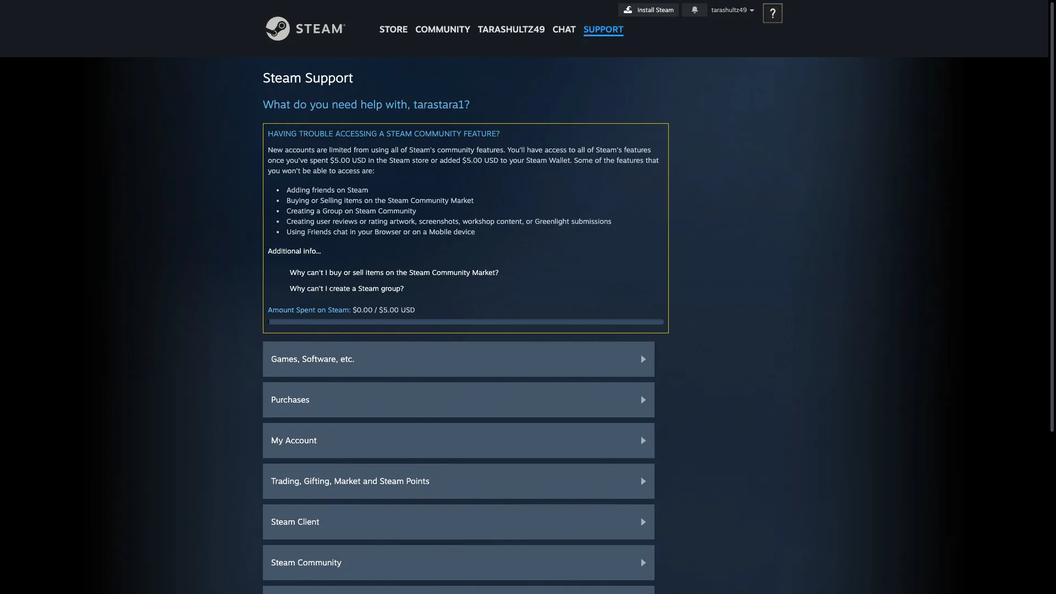 Task type: describe. For each thing, give the bounding box(es) containing it.
why can't i buy or sell items on the steam community market? link
[[290, 267, 664, 278]]

purchases
[[271, 395, 310, 405]]

on up rating
[[364, 196, 373, 205]]

store
[[380, 24, 408, 35]]

steam inside 'steam community' link
[[271, 557, 295, 568]]

steam community link
[[263, 545, 655, 580]]

friends
[[312, 185, 335, 194]]

the inside adding friends on steam buying or selling items on the steam community market creating a group on steam community creating user reviews or rating artwork, screenshots, workshop content, or greenlight submissions using friends chat in your browser or on a mobile device
[[375, 196, 386, 205]]

community
[[416, 24, 470, 35]]

additional
[[268, 246, 301, 255]]

rating
[[369, 217, 388, 226]]

adding friends on steam buying or selling items on the steam community market creating a group on steam community creating user reviews or rating artwork, screenshots, workshop content, or greenlight submissions using friends chat in your browser or on a mobile device
[[287, 185, 612, 236]]

1 vertical spatial features
[[617, 156, 644, 165]]

0 horizontal spatial tarashultz49
[[478, 24, 545, 35]]

steam inside install steam link
[[656, 6, 674, 14]]

chat link
[[549, 0, 580, 37]]

additional info... link
[[268, 246, 321, 255]]

i for buy
[[325, 268, 327, 277]]

having
[[268, 129, 297, 138]]

the down using
[[376, 156, 387, 165]]

help
[[361, 97, 382, 111]]

you inside new accounts are limited from using all of steam's community features. you'll have access to all of steam's features once you've spent $5.00 usd in the steam store or added $5.00 usd to your steam wallet.  some of the features that you won't be able to access are:
[[268, 166, 280, 175]]

features.
[[477, 145, 505, 154]]

community up community
[[414, 129, 461, 138]]

won't
[[282, 166, 300, 175]]

from
[[354, 145, 369, 154]]

what do you need help with, tarastara1?
[[263, 97, 470, 111]]

etc.
[[341, 354, 355, 364]]

amount
[[268, 305, 294, 314]]

feature?
[[464, 129, 500, 138]]

install
[[638, 6, 655, 14]]

accessing
[[336, 129, 377, 138]]

can't for buy
[[307, 268, 323, 277]]

2 horizontal spatial of
[[595, 156, 602, 165]]

are:
[[362, 166, 374, 175]]

steam inside trading, gifting, market and steam points link
[[380, 476, 404, 486]]

0 vertical spatial you
[[310, 97, 329, 111]]

install steam link
[[618, 3, 679, 17]]

tarashultz49 link
[[474, 0, 549, 40]]

2 steam's from the left
[[596, 145, 622, 154]]

1 horizontal spatial usd
[[401, 305, 415, 314]]

steam down have
[[526, 156, 547, 165]]

are
[[317, 145, 327, 154]]

screenshots,
[[419, 217, 461, 226]]

on down artwork,
[[412, 227, 421, 236]]

new accounts are limited from using all of steam's community features. you'll have access to all of steam's features once you've spent $5.00 usd in the steam store or added $5.00 usd to your steam wallet.  some of the features that you won't be able to access are:
[[268, 145, 659, 175]]

adding
[[287, 185, 310, 194]]

0 horizontal spatial to
[[329, 166, 336, 175]]

be
[[303, 166, 311, 175]]

trading, gifting, market and steam points link
[[263, 464, 655, 499]]

can't for create
[[307, 284, 323, 293]]

on up group?
[[386, 268, 394, 277]]

spent
[[310, 156, 328, 165]]

market inside adding friends on steam buying or selling items on the steam community market creating a group on steam community creating user reviews or rating artwork, screenshots, workshop content, or greenlight submissions using friends chat in your browser or on a mobile device
[[451, 196, 474, 205]]

or inside new accounts are limited from using all of steam's community features. you'll have access to all of steam's features once you've spent $5.00 usd in the steam store or added $5.00 usd to your steam wallet.  some of the features that you won't be able to access are:
[[431, 156, 438, 165]]

on right spent
[[317, 305, 326, 314]]

community up artwork,
[[378, 206, 416, 215]]

support link
[[580, 0, 628, 40]]

0 vertical spatial features
[[624, 145, 651, 154]]

account
[[285, 435, 317, 446]]

market?
[[472, 268, 499, 277]]

the up group?
[[396, 268, 407, 277]]

points
[[406, 476, 430, 486]]

create
[[329, 284, 350, 293]]

1 horizontal spatial access
[[545, 145, 567, 154]]

support
[[584, 24, 624, 35]]

group
[[323, 206, 343, 215]]

submissions
[[571, 217, 612, 226]]

why for why can't i buy or sell items on the steam community market?
[[290, 268, 305, 277]]

greenlight
[[535, 217, 569, 226]]

once
[[268, 156, 284, 165]]

why for why can't i create a steam group?
[[290, 284, 305, 293]]

accounts
[[285, 145, 315, 154]]

steam up artwork,
[[388, 196, 409, 205]]

artwork,
[[390, 217, 417, 226]]

store link
[[376, 0, 412, 40]]

some
[[574, 156, 593, 165]]

gifting,
[[304, 476, 332, 486]]

store
[[412, 156, 429, 165]]

chat
[[333, 227, 348, 236]]

steam client link
[[263, 505, 655, 540]]

chat
[[553, 24, 576, 35]]

community down client
[[298, 557, 342, 568]]

steam left store
[[389, 156, 410, 165]]

install steam
[[638, 6, 674, 14]]

buy
[[329, 268, 342, 277]]

games, software, etc.
[[271, 354, 355, 364]]

info...
[[304, 246, 321, 255]]

you've
[[286, 156, 308, 165]]

or inside why can't i buy or sell items on the steam community market? link
[[344, 268, 351, 277]]

2 horizontal spatial usd
[[484, 156, 499, 165]]

need
[[332, 97, 357, 111]]

have
[[527, 145, 543, 154]]

or down artwork,
[[404, 227, 410, 236]]

what
[[263, 97, 290, 111]]

$0.00
[[353, 305, 373, 314]]

a left mobile
[[423, 227, 427, 236]]

limited
[[329, 145, 352, 154]]

community link
[[412, 0, 474, 40]]

1 horizontal spatial $5.00
[[379, 305, 399, 314]]

steam up rating
[[355, 206, 376, 215]]

steam inside steam client "link"
[[271, 517, 295, 527]]



Task type: locate. For each thing, give the bounding box(es) containing it.
steam down the 'steam client'
[[271, 557, 295, 568]]

steam up using
[[387, 129, 412, 138]]

of right using
[[401, 145, 407, 154]]

0 horizontal spatial all
[[391, 145, 399, 154]]

steam inside why can't i create a steam group? link
[[358, 284, 379, 293]]

your down rating
[[358, 227, 373, 236]]

in right chat
[[350, 227, 356, 236]]

creating down buying
[[287, 206, 314, 215]]

1 vertical spatial your
[[358, 227, 373, 236]]

0 vertical spatial i
[[325, 268, 327, 277]]

i left buy
[[325, 268, 327, 277]]

community up why can't i create a steam group? link
[[432, 268, 470, 277]]

i left create
[[325, 284, 327, 293]]

steam community
[[271, 557, 342, 568]]

to down features.
[[501, 156, 507, 165]]

1 horizontal spatial all
[[578, 145, 585, 154]]

1 vertical spatial access
[[338, 166, 360, 175]]

usd down from
[[352, 156, 366, 165]]

0 horizontal spatial your
[[358, 227, 373, 236]]

features left that
[[617, 156, 644, 165]]

1 vertical spatial market
[[334, 476, 361, 486]]

all up "some"
[[578, 145, 585, 154]]

why
[[290, 268, 305, 277], [290, 284, 305, 293]]

steam:
[[328, 305, 351, 314]]

1 i from the top
[[325, 268, 327, 277]]

2 creating from the top
[[287, 217, 314, 226]]

0 vertical spatial why
[[290, 268, 305, 277]]

0 horizontal spatial steam's
[[409, 145, 435, 154]]

items inside adding friends on steam buying or selling items on the steam community market creating a group on steam community creating user reviews or rating artwork, screenshots, workshop content, or greenlight submissions using friends chat in your browser or on a mobile device
[[344, 196, 362, 205]]

of right "some"
[[595, 156, 602, 165]]

1 vertical spatial in
[[350, 227, 356, 236]]

1 all from the left
[[391, 145, 399, 154]]

you'll
[[508, 145, 525, 154]]

features up that
[[624, 145, 651, 154]]

you
[[310, 97, 329, 111], [268, 166, 280, 175]]

0 horizontal spatial usd
[[352, 156, 366, 165]]

to up "some"
[[569, 145, 576, 154]]

1 vertical spatial can't
[[307, 284, 323, 293]]

in inside adding friends on steam buying or selling items on the steam community market creating a group on steam community creating user reviews or rating artwork, screenshots, workshop content, or greenlight submissions using friends chat in your browser or on a mobile device
[[350, 227, 356, 236]]

or down friends
[[311, 196, 318, 205]]

and
[[363, 476, 377, 486]]

device
[[454, 227, 475, 236]]

market up workshop
[[451, 196, 474, 205]]

market left and
[[334, 476, 361, 486]]

steam right and
[[380, 476, 404, 486]]

1 creating from the top
[[287, 206, 314, 215]]

purchases link
[[263, 382, 655, 418]]

creating
[[287, 206, 314, 215], [287, 217, 314, 226]]

steam support
[[263, 69, 353, 86]]

1 vertical spatial i
[[325, 284, 327, 293]]

1 vertical spatial items
[[366, 268, 384, 277]]

or left sell
[[344, 268, 351, 277]]

0 vertical spatial market
[[451, 196, 474, 205]]

1 vertical spatial why
[[290, 284, 305, 293]]

group?
[[381, 284, 404, 293]]

in
[[368, 156, 374, 165], [350, 227, 356, 236]]

items
[[344, 196, 362, 205], [366, 268, 384, 277]]

0 vertical spatial to
[[569, 145, 576, 154]]

access up wallet.
[[545, 145, 567, 154]]

2 horizontal spatial $5.00
[[463, 156, 482, 165]]

0 horizontal spatial you
[[268, 166, 280, 175]]

a
[[379, 129, 384, 138], [317, 206, 321, 215], [423, 227, 427, 236], [352, 284, 356, 293]]

0 vertical spatial in
[[368, 156, 374, 165]]

0 vertical spatial can't
[[307, 268, 323, 277]]

in up are:
[[368, 156, 374, 165]]

why can't i buy or sell items on the steam community market?
[[290, 268, 499, 277]]

0 vertical spatial access
[[545, 145, 567, 154]]

2 i from the top
[[325, 284, 327, 293]]

usd down features.
[[484, 156, 499, 165]]

able
[[313, 166, 327, 175]]

a up user
[[317, 206, 321, 215]]

with,
[[386, 97, 410, 111]]

access left are:
[[338, 166, 360, 175]]

workshop
[[463, 217, 495, 226]]

my account link
[[263, 423, 655, 458]]

why can't i create a steam group? link
[[290, 283, 664, 294]]

a up using
[[379, 129, 384, 138]]

steam up what
[[263, 69, 301, 86]]

new
[[268, 145, 283, 154]]

your inside adding friends on steam buying or selling items on the steam community market creating a group on steam community creating user reviews or rating artwork, screenshots, workshop content, or greenlight submissions using friends chat in your browser or on a mobile device
[[358, 227, 373, 236]]

all
[[391, 145, 399, 154], [578, 145, 585, 154]]

steam
[[656, 6, 674, 14], [263, 69, 301, 86], [387, 129, 412, 138], [389, 156, 410, 165], [526, 156, 547, 165], [347, 185, 368, 194], [388, 196, 409, 205], [355, 206, 376, 215], [409, 268, 430, 277], [358, 284, 379, 293], [380, 476, 404, 486], [271, 517, 295, 527], [271, 557, 295, 568]]

all right using
[[391, 145, 399, 154]]

the
[[376, 156, 387, 165], [604, 156, 615, 165], [375, 196, 386, 205], [396, 268, 407, 277]]

wallet.
[[549, 156, 572, 165]]

$5.00 down community
[[463, 156, 482, 165]]

features
[[624, 145, 651, 154], [617, 156, 644, 165]]

why up spent
[[290, 284, 305, 293]]

0 horizontal spatial of
[[401, 145, 407, 154]]

creating up using
[[287, 217, 314, 226]]

i for create
[[325, 284, 327, 293]]

1 horizontal spatial in
[[368, 156, 374, 165]]

trouble
[[299, 129, 333, 138]]

0 vertical spatial creating
[[287, 206, 314, 215]]

access
[[545, 145, 567, 154], [338, 166, 360, 175]]

community
[[437, 145, 474, 154]]

0 horizontal spatial market
[[334, 476, 361, 486]]

1 vertical spatial to
[[501, 156, 507, 165]]

on up reviews on the left of page
[[345, 206, 353, 215]]

on up the selling
[[337, 185, 345, 194]]

software,
[[302, 354, 338, 364]]

steam down sell
[[358, 284, 379, 293]]

mobile
[[429, 227, 452, 236]]

2 can't from the top
[[307, 284, 323, 293]]

items right the selling
[[344, 196, 362, 205]]

1 vertical spatial creating
[[287, 217, 314, 226]]

usd down group?
[[401, 305, 415, 314]]

community up screenshots,
[[411, 196, 449, 205]]

the right "some"
[[604, 156, 615, 165]]

0 vertical spatial tarashultz49
[[712, 6, 747, 14]]

steam down mobile
[[409, 268, 430, 277]]

do
[[294, 97, 307, 111]]

2 all from the left
[[578, 145, 585, 154]]

1 horizontal spatial to
[[501, 156, 507, 165]]

1 horizontal spatial market
[[451, 196, 474, 205]]

trading, gifting, market and steam points
[[271, 476, 430, 486]]

1 horizontal spatial you
[[310, 97, 329, 111]]

your
[[510, 156, 524, 165], [358, 227, 373, 236]]

having trouble accessing a steam community feature?
[[268, 129, 500, 138]]

user
[[317, 217, 331, 226]]

tarashultz49
[[712, 6, 747, 14], [478, 24, 545, 35]]

community
[[414, 129, 461, 138], [411, 196, 449, 205], [378, 206, 416, 215], [432, 268, 470, 277], [298, 557, 342, 568]]

0 vertical spatial your
[[510, 156, 524, 165]]

using
[[371, 145, 389, 154]]

your inside new accounts are limited from using all of steam's community features. you'll have access to all of steam's features once you've spent $5.00 usd in the steam store or added $5.00 usd to your steam wallet.  some of the features that you won't be able to access are:
[[510, 156, 524, 165]]

my account
[[271, 435, 317, 446]]

trading,
[[271, 476, 302, 486]]

reviews
[[333, 217, 358, 226]]

tarastara1?
[[414, 97, 470, 111]]

or right store
[[431, 156, 438, 165]]

1 why from the top
[[290, 268, 305, 277]]

my
[[271, 435, 283, 446]]

to right able
[[329, 166, 336, 175]]

steam right install
[[656, 6, 674, 14]]

why can't i create a steam group?
[[290, 284, 404, 293]]

buying
[[287, 196, 309, 205]]

you right do
[[310, 97, 329, 111]]

1 horizontal spatial of
[[587, 145, 594, 154]]

2 why from the top
[[290, 284, 305, 293]]

$5.00 down the limited
[[330, 156, 350, 165]]

in inside new accounts are limited from using all of steam's community features. you'll have access to all of steam's features once you've spent $5.00 usd in the steam store or added $5.00 usd to your steam wallet.  some of the features that you won't be able to access are:
[[368, 156, 374, 165]]

2 vertical spatial to
[[329, 166, 336, 175]]

why down additional info... link
[[290, 268, 305, 277]]

1 vertical spatial you
[[268, 166, 280, 175]]

added
[[440, 156, 461, 165]]

1 steam's from the left
[[409, 145, 435, 154]]

the up rating
[[375, 196, 386, 205]]

to
[[569, 145, 576, 154], [501, 156, 507, 165], [329, 166, 336, 175]]

or left rating
[[360, 217, 367, 226]]

1 horizontal spatial items
[[366, 268, 384, 277]]

games, software, etc. link
[[263, 342, 655, 377]]

your down you'll
[[510, 156, 524, 165]]

0 horizontal spatial $5.00
[[330, 156, 350, 165]]

spent
[[296, 305, 315, 314]]

steam down are:
[[347, 185, 368, 194]]

you down once
[[268, 166, 280, 175]]

using
[[287, 227, 305, 236]]

sell
[[353, 268, 364, 277]]

steam's
[[409, 145, 435, 154], [596, 145, 622, 154]]

or right the content,
[[526, 217, 533, 226]]

additional info...
[[268, 246, 321, 255]]

0 vertical spatial items
[[344, 196, 362, 205]]

0 horizontal spatial items
[[344, 196, 362, 205]]

market
[[451, 196, 474, 205], [334, 476, 361, 486]]

1 horizontal spatial your
[[510, 156, 524, 165]]

can't left buy
[[307, 268, 323, 277]]

1 vertical spatial tarashultz49
[[478, 24, 545, 35]]

or
[[431, 156, 438, 165], [311, 196, 318, 205], [360, 217, 367, 226], [526, 217, 533, 226], [404, 227, 410, 236], [344, 268, 351, 277]]

browser
[[375, 227, 401, 236]]

support
[[305, 69, 353, 86]]

steam support link
[[263, 69, 353, 86]]

2 horizontal spatial to
[[569, 145, 576, 154]]

amount spent on steam: $0.00 / $5.00 usd
[[268, 305, 415, 314]]

games,
[[271, 354, 300, 364]]

1 can't from the top
[[307, 268, 323, 277]]

1 horizontal spatial tarashultz49
[[712, 6, 747, 14]]

steam left client
[[271, 517, 295, 527]]

0 horizontal spatial in
[[350, 227, 356, 236]]

selling
[[320, 196, 342, 205]]

a right create
[[352, 284, 356, 293]]

why inside why can't i buy or sell items on the steam community market? link
[[290, 268, 305, 277]]

why inside why can't i create a steam group? link
[[290, 284, 305, 293]]

1 horizontal spatial steam's
[[596, 145, 622, 154]]

0 horizontal spatial access
[[338, 166, 360, 175]]

items right sell
[[366, 268, 384, 277]]

content,
[[497, 217, 524, 226]]

$5.00 right /
[[379, 305, 399, 314]]

steam client
[[271, 517, 320, 527]]

of up "some"
[[587, 145, 594, 154]]

that
[[646, 156, 659, 165]]

can't up spent
[[307, 284, 323, 293]]



Task type: vqa. For each thing, say whether or not it's contained in the screenshot.
the bottom access
yes



